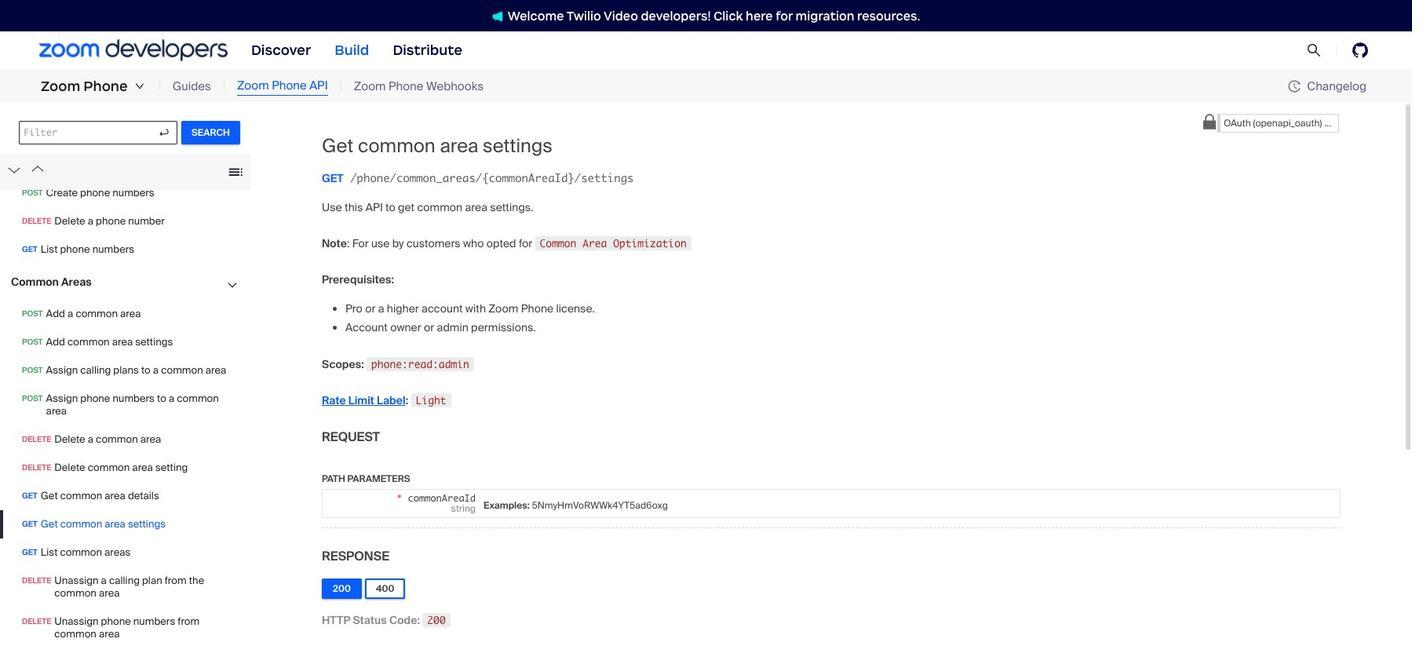 Task type: describe. For each thing, give the bounding box(es) containing it.
response
[[322, 548, 389, 564]]

migration
[[796, 8, 855, 23]]

400 button
[[365, 578, 405, 599]]

zoom for zoom phone
[[41, 78, 80, 95]]

guides
[[173, 78, 211, 94]]

video
[[604, 8, 638, 23]]

notification image
[[492, 11, 503, 22]]

200 inside button
[[333, 582, 351, 595]]

phone for zoom phone api
[[272, 78, 307, 94]]

zoom for zoom phone api
[[237, 78, 269, 94]]

welcome twilio video developers! click here for migration resources. link
[[476, 7, 936, 24]]

webhooks
[[426, 78, 484, 94]]

changelog link
[[1289, 78, 1367, 94]]

for
[[776, 8, 793, 23]]

developers!
[[641, 8, 711, 23]]

http status code: 200
[[322, 613, 446, 627]]

status
[[353, 613, 387, 627]]

click
[[714, 8, 743, 23]]

path
[[322, 472, 345, 485]]

zoom phone api link
[[237, 77, 328, 96]]

200 inside http status code: 200
[[427, 614, 446, 626]]

zoom developer logo image
[[39, 40, 228, 61]]

zoom phone webhooks
[[354, 78, 484, 94]]

code:
[[389, 613, 420, 627]]

zoom phone webhooks link
[[354, 78, 484, 95]]

github image
[[1353, 42, 1369, 58]]



Task type: locate. For each thing, give the bounding box(es) containing it.
1 zoom from the left
[[41, 78, 80, 95]]

api
[[310, 78, 328, 94]]

200 right the code:
[[427, 614, 446, 626]]

400
[[376, 582, 394, 595]]

phone left the api
[[272, 78, 307, 94]]

1 vertical spatial 200
[[427, 614, 446, 626]]

1 horizontal spatial 200
[[427, 614, 446, 626]]

zoom inside zoom phone webhooks link
[[354, 78, 386, 94]]

0 horizontal spatial 200
[[333, 582, 351, 595]]

http
[[322, 613, 351, 627]]

search image
[[1307, 43, 1322, 57], [1307, 43, 1322, 57]]

200 button
[[322, 578, 362, 599]]

twilio
[[567, 8, 601, 23]]

0 horizontal spatial phone
[[83, 78, 128, 95]]

history image
[[1289, 80, 1308, 93], [1289, 80, 1301, 93]]

phone for zoom phone
[[83, 78, 128, 95]]

parameters
[[348, 472, 410, 485]]

resources.
[[858, 8, 921, 23]]

1 horizontal spatial phone
[[272, 78, 307, 94]]

200 up http
[[333, 582, 351, 595]]

path parameters
[[322, 472, 410, 485]]

3 zoom from the left
[[354, 78, 386, 94]]

1 horizontal spatial zoom
[[237, 78, 269, 94]]

changelog
[[1308, 78, 1367, 94]]

phone left the webhooks at top left
[[389, 78, 424, 94]]

notification image
[[492, 11, 508, 22]]

0 vertical spatial 200
[[333, 582, 351, 595]]

welcome twilio video developers! click here for migration resources.
[[508, 8, 921, 23]]

2 phone from the left
[[272, 78, 307, 94]]

zoom inside "zoom phone api" link
[[237, 78, 269, 94]]

guides link
[[173, 78, 211, 95]]

phone
[[83, 78, 128, 95], [272, 78, 307, 94], [389, 78, 424, 94]]

2 horizontal spatial zoom
[[354, 78, 386, 94]]

request
[[322, 428, 380, 445]]

0 horizontal spatial zoom
[[41, 78, 80, 95]]

phone left down image
[[83, 78, 128, 95]]

zoom for zoom phone webhooks
[[354, 78, 386, 94]]

here
[[746, 8, 773, 23]]

2 zoom from the left
[[237, 78, 269, 94]]

zoom phone
[[41, 78, 128, 95]]

zoom phone api
[[237, 78, 328, 94]]

welcome
[[508, 8, 564, 23]]

down image
[[135, 82, 144, 91]]

zoom
[[41, 78, 80, 95], [237, 78, 269, 94], [354, 78, 386, 94]]

3 phone from the left
[[389, 78, 424, 94]]

1 phone from the left
[[83, 78, 128, 95]]

2 horizontal spatial phone
[[389, 78, 424, 94]]

200
[[333, 582, 351, 595], [427, 614, 446, 626]]

phone for zoom phone webhooks
[[389, 78, 424, 94]]

github image
[[1353, 42, 1369, 58]]



Task type: vqa. For each thing, say whether or not it's contained in the screenshot.
the Zoom Phone
yes



